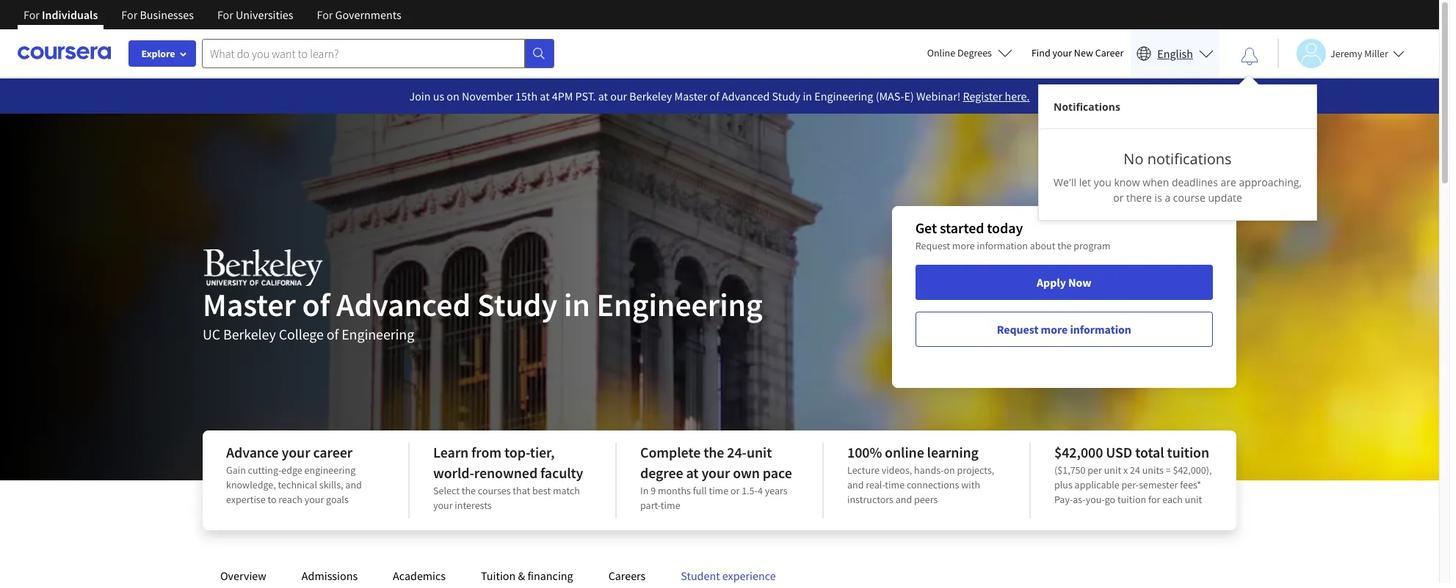 Task type: locate. For each thing, give the bounding box(es) containing it.
0 vertical spatial on
[[447, 89, 460, 104]]

explore
[[141, 47, 175, 60]]

2 horizontal spatial the
[[1058, 239, 1072, 253]]

tuition down per-
[[1118, 494, 1147, 507]]

jeremy
[[1331, 47, 1363, 60]]

0 horizontal spatial berkeley
[[223, 325, 276, 344]]

1 horizontal spatial in
[[803, 89, 813, 104]]

1 horizontal spatial tuition
[[1168, 444, 1210, 462]]

1 vertical spatial study
[[477, 285, 558, 325]]

4 for from the left
[[317, 7, 333, 22]]

for left governments
[[317, 7, 333, 22]]

at
[[540, 89, 550, 104], [598, 89, 608, 104], [686, 464, 699, 483]]

the
[[1058, 239, 1072, 253], [704, 444, 725, 462], [462, 485, 476, 498]]

apply now button
[[916, 265, 1213, 300]]

1 vertical spatial in
[[564, 285, 590, 325]]

0 horizontal spatial advanced
[[336, 285, 471, 325]]

the inside get started today request more information about the program
[[1058, 239, 1072, 253]]

unit down fees*
[[1185, 494, 1203, 507]]

time
[[885, 479, 905, 492], [709, 485, 729, 498], [661, 500, 681, 513]]

more down apply
[[1041, 322, 1068, 337]]

and left peers
[[896, 494, 912, 507]]

for for businesses
[[121, 7, 138, 22]]

years
[[765, 485, 788, 498]]

1 horizontal spatial information
[[1071, 322, 1132, 337]]

at inside complete the 24-unit degree at your own pace in 9 months full time or 1.5-4 years part-time
[[686, 464, 699, 483]]

0 horizontal spatial and
[[345, 479, 362, 492]]

or inside complete the 24-unit degree at your own pace in 9 months full time or 1.5-4 years part-time
[[731, 485, 740, 498]]

jeremy miller
[[1331, 47, 1389, 60]]

here.
[[1005, 89, 1030, 104]]

usd
[[1106, 444, 1133, 462]]

businesses
[[140, 7, 194, 22]]

berkeley right our
[[630, 89, 672, 104]]

in
[[641, 485, 649, 498]]

2 horizontal spatial and
[[896, 494, 912, 507]]

0 vertical spatial unit
[[747, 444, 772, 462]]

information inside get started today request more information about the program
[[977, 239, 1028, 253]]

pst.
[[576, 89, 596, 104]]

1 vertical spatial more
[[1041, 322, 1068, 337]]

0 vertical spatial the
[[1058, 239, 1072, 253]]

more down started
[[953, 239, 975, 253]]

own
[[733, 464, 760, 483]]

9
[[651, 485, 656, 498]]

semester
[[1139, 479, 1179, 492]]

banner navigation
[[12, 0, 413, 40]]

advanced
[[722, 89, 770, 104], [336, 285, 471, 325]]

in
[[803, 89, 813, 104], [564, 285, 590, 325]]

and inside advance your career gain cutting-edge engineering knowledge, technical skills, and expertise to reach your goals
[[345, 479, 362, 492]]

that
[[513, 485, 531, 498]]

a
[[1165, 191, 1171, 205]]

2 vertical spatial the
[[462, 485, 476, 498]]

expertise
[[226, 494, 266, 507]]

master
[[675, 89, 708, 104], [203, 285, 296, 325]]

unit left x
[[1105, 464, 1122, 477]]

for left individuals
[[24, 7, 40, 22]]

your right find
[[1053, 46, 1073, 59]]

0 horizontal spatial unit
[[747, 444, 772, 462]]

2 vertical spatial unit
[[1185, 494, 1203, 507]]

2 for from the left
[[121, 7, 138, 22]]

0 vertical spatial request
[[916, 239, 951, 253]]

top-
[[505, 444, 530, 462]]

1 vertical spatial berkeley
[[223, 325, 276, 344]]

or left the 1.5-
[[731, 485, 740, 498]]

=
[[1166, 464, 1171, 477]]

1 vertical spatial tuition
[[1118, 494, 1147, 507]]

webinar!
[[917, 89, 961, 104]]

3 for from the left
[[217, 7, 233, 22]]

new
[[1075, 46, 1094, 59]]

total
[[1136, 444, 1165, 462]]

for left universities
[[217, 7, 233, 22]]

is
[[1155, 191, 1163, 205]]

1 vertical spatial the
[[704, 444, 725, 462]]

and up goals
[[345, 479, 362, 492]]

0 vertical spatial berkeley
[[630, 89, 672, 104]]

the inside complete the 24-unit degree at your own pace in 9 months full time or 1.5-4 years part-time
[[704, 444, 725, 462]]

on right us
[[447, 89, 460, 104]]

in inside master of advanced study in engineering uc berkeley college of engineering
[[564, 285, 590, 325]]

0 vertical spatial or
[[1114, 191, 1124, 205]]

1 horizontal spatial master
[[675, 89, 708, 104]]

0 horizontal spatial time
[[661, 500, 681, 513]]

edge
[[282, 464, 303, 477]]

on inside "100% online learning lecture videos, hands-on projects, and real-time connections with instructors and peers"
[[944, 464, 956, 477]]

course
[[1174, 191, 1206, 205]]

for
[[24, 7, 40, 22], [121, 7, 138, 22], [217, 7, 233, 22], [317, 7, 333, 22]]

there
[[1127, 191, 1153, 205]]

0 horizontal spatial or
[[731, 485, 740, 498]]

request inside get started today request more information about the program
[[916, 239, 951, 253]]

1 vertical spatial or
[[731, 485, 740, 498]]

1 horizontal spatial at
[[598, 89, 608, 104]]

1 vertical spatial on
[[944, 464, 956, 477]]

on
[[447, 89, 460, 104], [944, 464, 956, 477]]

for left businesses
[[121, 7, 138, 22]]

0 horizontal spatial master
[[203, 285, 296, 325]]

and down 'lecture'
[[848, 479, 864, 492]]

0 vertical spatial tuition
[[1168, 444, 1210, 462]]

0 vertical spatial more
[[953, 239, 975, 253]]

or down know on the right of page
[[1114, 191, 1124, 205]]

information inside button
[[1071, 322, 1132, 337]]

your inside the learn from top-tier, world-renowned faculty select the courses that best match your interests
[[433, 500, 453, 513]]

find your new career link
[[1025, 44, 1131, 62]]

units
[[1143, 464, 1164, 477]]

2 horizontal spatial engineering
[[815, 89, 874, 104]]

tuition
[[1168, 444, 1210, 462], [1118, 494, 1147, 507]]

0 horizontal spatial tuition
[[1118, 494, 1147, 507]]

1 horizontal spatial or
[[1114, 191, 1124, 205]]

1 horizontal spatial on
[[944, 464, 956, 477]]

request down apply
[[997, 322, 1039, 337]]

0 horizontal spatial study
[[477, 285, 558, 325]]

when
[[1143, 176, 1170, 190]]

request down "get"
[[916, 239, 951, 253]]

1 vertical spatial information
[[1071, 322, 1132, 337]]

or inside notifications no notifications we'll let you know when deadlines are approaching, or there is a course update
[[1114, 191, 1124, 205]]

0 horizontal spatial at
[[540, 89, 550, 104]]

unit
[[747, 444, 772, 462], [1105, 464, 1122, 477], [1185, 494, 1203, 507]]

unit up own
[[747, 444, 772, 462]]

0 horizontal spatial request
[[916, 239, 951, 253]]

you
[[1094, 176, 1112, 190]]

0 horizontal spatial more
[[953, 239, 975, 253]]

for businesses
[[121, 7, 194, 22]]

$42,000 usd total tuition ($1,750 per unit  x  24 units = $42,000), plus applicable per-semester fees* pay-as-you-go tuition for each unit
[[1055, 444, 1212, 507]]

with
[[962, 479, 981, 492]]

1 for from the left
[[24, 7, 40, 22]]

at for complete
[[686, 464, 699, 483]]

24
[[1130, 464, 1141, 477]]

hide notifications image
[[1241, 48, 1259, 65]]

time right full
[[709, 485, 729, 498]]

best
[[533, 485, 551, 498]]

tuition up the $42,000),
[[1168, 444, 1210, 462]]

1 horizontal spatial study
[[772, 89, 801, 104]]

time down months
[[661, 500, 681, 513]]

months
[[658, 485, 691, 498]]

0 horizontal spatial engineering
[[342, 325, 414, 344]]

pace
[[763, 464, 792, 483]]

on down the learning
[[944, 464, 956, 477]]

1 vertical spatial master
[[203, 285, 296, 325]]

your inside complete the 24-unit degree at your own pace in 9 months full time or 1.5-4 years part-time
[[702, 464, 730, 483]]

request inside button
[[997, 322, 1039, 337]]

1 horizontal spatial engineering
[[597, 285, 763, 325]]

for for universities
[[217, 7, 233, 22]]

berkeley right uc
[[223, 325, 276, 344]]

4pm
[[552, 89, 573, 104]]

0 vertical spatial advanced
[[722, 89, 770, 104]]

at left our
[[598, 89, 608, 104]]

as-
[[1073, 494, 1086, 507]]

at up full
[[686, 464, 699, 483]]

2 horizontal spatial at
[[686, 464, 699, 483]]

time inside "100% online learning lecture videos, hands-on projects, and real-time connections with instructors and peers"
[[885, 479, 905, 492]]

the right about
[[1058, 239, 1072, 253]]

at left 4pm
[[540, 89, 550, 104]]

engineering
[[815, 89, 874, 104], [597, 285, 763, 325], [342, 325, 414, 344]]

and
[[345, 479, 362, 492], [848, 479, 864, 492], [896, 494, 912, 507]]

approaching,
[[1240, 176, 1302, 190]]

fees*
[[1181, 479, 1202, 492]]

your up full
[[702, 464, 730, 483]]

2 horizontal spatial time
[[885, 479, 905, 492]]

your down "select"
[[433, 500, 453, 513]]

0 vertical spatial in
[[803, 89, 813, 104]]

apply now
[[1037, 275, 1092, 290]]

information
[[977, 239, 1028, 253], [1071, 322, 1132, 337]]

information down today
[[977, 239, 1028, 253]]

None search field
[[202, 39, 555, 68]]

0 horizontal spatial information
[[977, 239, 1028, 253]]

your
[[1053, 46, 1073, 59], [282, 444, 310, 462], [702, 464, 730, 483], [305, 494, 324, 507], [433, 500, 453, 513]]

time down the videos,
[[885, 479, 905, 492]]

0 vertical spatial information
[[977, 239, 1028, 253]]

lecture
[[848, 464, 880, 477]]

peers
[[915, 494, 938, 507]]

english
[[1158, 46, 1194, 61]]

to
[[268, 494, 277, 507]]

study
[[772, 89, 801, 104], [477, 285, 558, 325]]

1 vertical spatial advanced
[[336, 285, 471, 325]]

1 horizontal spatial more
[[1041, 322, 1068, 337]]

4
[[758, 485, 763, 498]]

the up interests
[[462, 485, 476, 498]]

learn from top-tier, world-renowned faculty select the courses that best match your interests
[[433, 444, 584, 513]]

1 vertical spatial request
[[997, 322, 1039, 337]]

are
[[1221, 176, 1237, 190]]

1 horizontal spatial unit
[[1105, 464, 1122, 477]]

0 horizontal spatial the
[[462, 485, 476, 498]]

november
[[462, 89, 513, 104]]

0 vertical spatial master
[[675, 89, 708, 104]]

join
[[410, 89, 431, 104]]

0 horizontal spatial in
[[564, 285, 590, 325]]

online
[[885, 444, 925, 462]]

1 horizontal spatial the
[[704, 444, 725, 462]]

1 horizontal spatial request
[[997, 322, 1039, 337]]

advance
[[226, 444, 279, 462]]

complete
[[641, 444, 701, 462]]

the left the 24-
[[704, 444, 725, 462]]

information down now
[[1071, 322, 1132, 337]]



Task type: vqa. For each thing, say whether or not it's contained in the screenshot.
The =
yes



Task type: describe. For each thing, give the bounding box(es) containing it.
deadlines
[[1172, 176, 1219, 190]]

master of advanced study in engineering uc berkeley college of engineering
[[203, 285, 763, 344]]

us
[[433, 89, 445, 104]]

uc berkeley college of engineering logo image
[[203, 250, 324, 286]]

now
[[1069, 275, 1092, 290]]

notifications no notifications we'll let you know when deadlines are approaching, or there is a course update
[[1054, 100, 1302, 205]]

x
[[1124, 464, 1128, 477]]

$42,000
[[1055, 444, 1104, 462]]

governments
[[335, 7, 402, 22]]

let
[[1080, 176, 1092, 190]]

(mas-
[[876, 89, 905, 104]]

know
[[1115, 176, 1141, 190]]

we'll
[[1054, 176, 1077, 190]]

e)
[[905, 89, 914, 104]]

find
[[1032, 46, 1051, 59]]

career
[[313, 444, 353, 462]]

the inside the learn from top-tier, world-renowned faculty select the courses that best match your interests
[[462, 485, 476, 498]]

learn
[[433, 444, 469, 462]]

today
[[987, 219, 1023, 237]]

1 horizontal spatial time
[[709, 485, 729, 498]]

advance your career gain cutting-edge engineering knowledge, technical skills, and expertise to reach your goals
[[226, 444, 362, 507]]

banner background image
[[0, 114, 1440, 481]]

each
[[1163, 494, 1183, 507]]

learning
[[927, 444, 979, 462]]

no
[[1124, 149, 1144, 169]]

technical
[[278, 479, 317, 492]]

videos,
[[882, 464, 913, 477]]

2 horizontal spatial unit
[[1185, 494, 1203, 507]]

engineering
[[305, 464, 356, 477]]

notifications
[[1054, 100, 1121, 114]]

for universities
[[217, 7, 293, 22]]

1 horizontal spatial berkeley
[[630, 89, 672, 104]]

program
[[1074, 239, 1111, 253]]

register
[[963, 89, 1003, 104]]

degree
[[641, 464, 684, 483]]

our
[[611, 89, 627, 104]]

online degrees
[[927, 46, 992, 59]]

notifications
[[1148, 149, 1232, 169]]

more inside get started today request more information about the program
[[953, 239, 975, 253]]

english menu item
[[1131, 29, 1226, 92]]

for
[[1149, 494, 1161, 507]]

online degrees button
[[916, 37, 1025, 69]]

for for individuals
[[24, 7, 40, 22]]

cutting-
[[248, 464, 282, 477]]

goals
[[326, 494, 349, 507]]

college
[[279, 325, 324, 344]]

pay-
[[1055, 494, 1073, 507]]

study inside master of advanced study in engineering uc berkeley college of engineering
[[477, 285, 558, 325]]

renowned
[[474, 464, 538, 483]]

degrees
[[958, 46, 992, 59]]

applicable
[[1075, 479, 1120, 492]]

request more information button
[[916, 312, 1213, 347]]

jeremy miller button
[[1278, 39, 1405, 68]]

full
[[693, 485, 707, 498]]

explore button
[[129, 40, 196, 67]]

part-
[[641, 500, 661, 513]]

courses
[[478, 485, 511, 498]]

started
[[940, 219, 985, 237]]

advanced inside master of advanced study in engineering uc berkeley college of engineering
[[336, 285, 471, 325]]

uc
[[203, 325, 220, 344]]

per-
[[1122, 479, 1139, 492]]

you-
[[1086, 494, 1105, 507]]

coursera image
[[18, 41, 111, 65]]

for individuals
[[24, 7, 98, 22]]

your down technical
[[305, 494, 324, 507]]

about
[[1030, 239, 1056, 253]]

per
[[1088, 464, 1102, 477]]

$42,000),
[[1173, 464, 1212, 477]]

career
[[1096, 46, 1124, 59]]

tier,
[[530, 444, 555, 462]]

1.5-
[[742, 485, 758, 498]]

english button
[[1131, 29, 1220, 77]]

your up edge
[[282, 444, 310, 462]]

at for join
[[540, 89, 550, 104]]

gain
[[226, 464, 246, 477]]

request more information
[[997, 322, 1132, 337]]

berkeley inside master of advanced study in engineering uc berkeley college of engineering
[[223, 325, 276, 344]]

1 horizontal spatial and
[[848, 479, 864, 492]]

plus
[[1055, 479, 1073, 492]]

1 vertical spatial unit
[[1105, 464, 1122, 477]]

for for governments
[[317, 7, 333, 22]]

universities
[[236, 7, 293, 22]]

get
[[916, 219, 937, 237]]

0 vertical spatial study
[[772, 89, 801, 104]]

update
[[1209, 191, 1243, 205]]

instructors
[[848, 494, 894, 507]]

skills,
[[319, 479, 343, 492]]

connections
[[907, 479, 960, 492]]

register here. link
[[963, 89, 1030, 104]]

interests
[[455, 500, 492, 513]]

select
[[433, 485, 460, 498]]

go
[[1105, 494, 1116, 507]]

1 horizontal spatial advanced
[[722, 89, 770, 104]]

knowledge,
[[226, 479, 276, 492]]

master inside master of advanced study in engineering uc berkeley college of engineering
[[203, 285, 296, 325]]

100% online learning lecture videos, hands-on projects, and real-time connections with instructors and peers
[[848, 444, 995, 507]]

unit inside complete the 24-unit degree at your own pace in 9 months full time or 1.5-4 years part-time
[[747, 444, 772, 462]]

0 horizontal spatial on
[[447, 89, 460, 104]]

What do you want to learn? text field
[[202, 39, 525, 68]]

more inside button
[[1041, 322, 1068, 337]]



